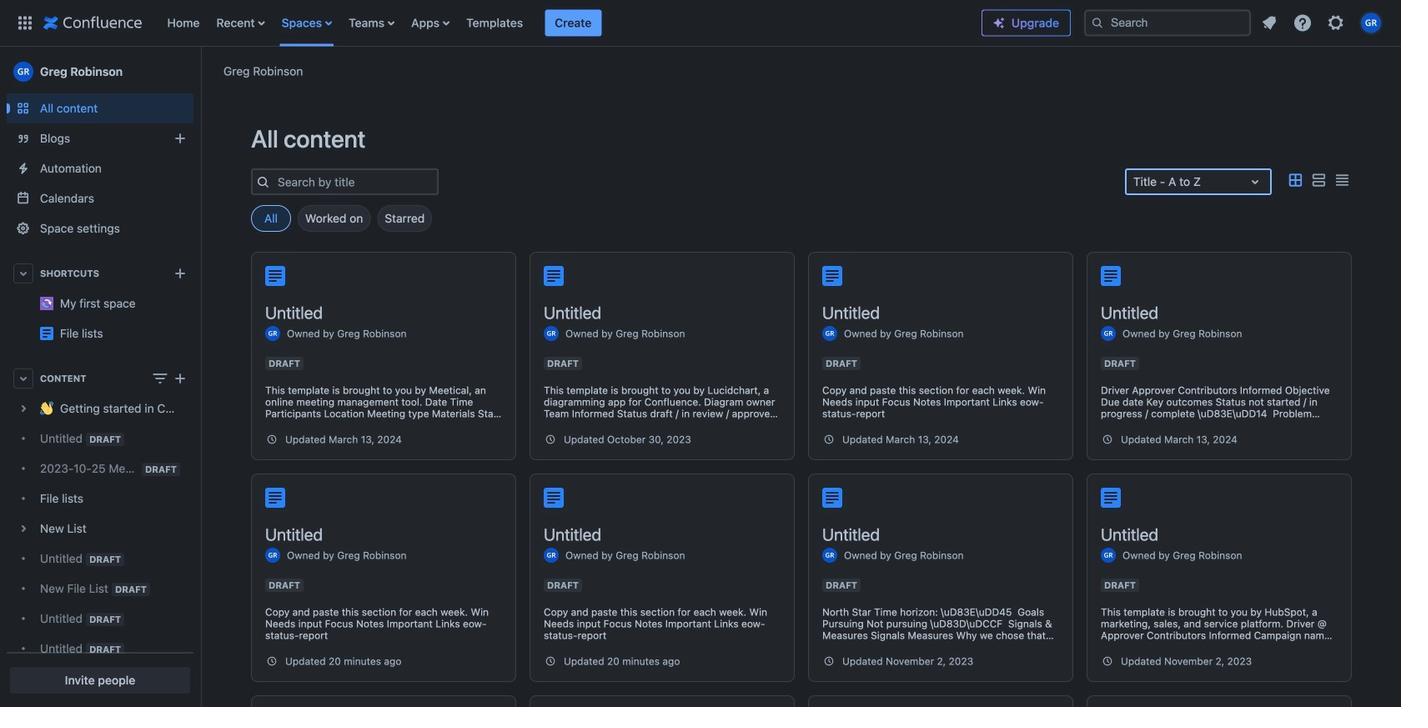 Task type: describe. For each thing, give the bounding box(es) containing it.
list for appswitcher icon
[[159, 0, 982, 46]]

create a blog image
[[170, 128, 190, 148]]

global element
[[10, 0, 982, 46]]

premium image
[[992, 16, 1006, 30]]

help icon image
[[1293, 13, 1313, 33]]

list for premium 'icon'
[[1254, 8, 1391, 38]]

notification icon image
[[1259, 13, 1279, 33]]

change view image
[[150, 369, 170, 389]]

list item inside global element
[[545, 10, 602, 36]]

tree inside space element
[[7, 394, 193, 707]]

compact list image
[[1332, 170, 1352, 191]]



Task type: vqa. For each thing, say whether or not it's contained in the screenshot.
the middle the
no



Task type: locate. For each thing, give the bounding box(es) containing it.
0 horizontal spatial list
[[159, 0, 982, 46]]

Search field
[[1084, 10, 1251, 36]]

tree
[[7, 394, 193, 707]]

page image
[[265, 266, 285, 286], [822, 266, 842, 286], [265, 488, 285, 508], [822, 488, 842, 508]]

list image
[[1309, 170, 1329, 191]]

create a page image
[[170, 369, 190, 389]]

settings icon image
[[1326, 13, 1346, 33]]

page image
[[544, 266, 564, 286], [1101, 266, 1121, 286], [544, 488, 564, 508], [1101, 488, 1121, 508]]

file lists image
[[40, 327, 53, 340]]

confluence image
[[43, 13, 142, 33], [43, 13, 142, 33]]

cards image
[[1285, 170, 1305, 191]]

list
[[159, 0, 982, 46], [1254, 8, 1391, 38]]

1 horizontal spatial list
[[1254, 8, 1391, 38]]

None search field
[[1084, 10, 1251, 36]]

add shortcut image
[[170, 264, 190, 284]]

collapse sidebar image
[[182, 55, 219, 88]]

open image
[[1245, 172, 1265, 192]]

Search by title field
[[273, 170, 437, 193]]

appswitcher icon image
[[15, 13, 35, 33]]

profile picture image
[[265, 326, 280, 341], [544, 326, 559, 341], [822, 326, 837, 341], [1101, 326, 1116, 341], [265, 548, 280, 563], [544, 548, 559, 563], [822, 548, 837, 563], [1101, 548, 1116, 563]]

list item
[[545, 10, 602, 36]]

space element
[[0, 47, 200, 707]]

search image
[[1091, 16, 1104, 30]]

banner
[[0, 0, 1401, 47]]



